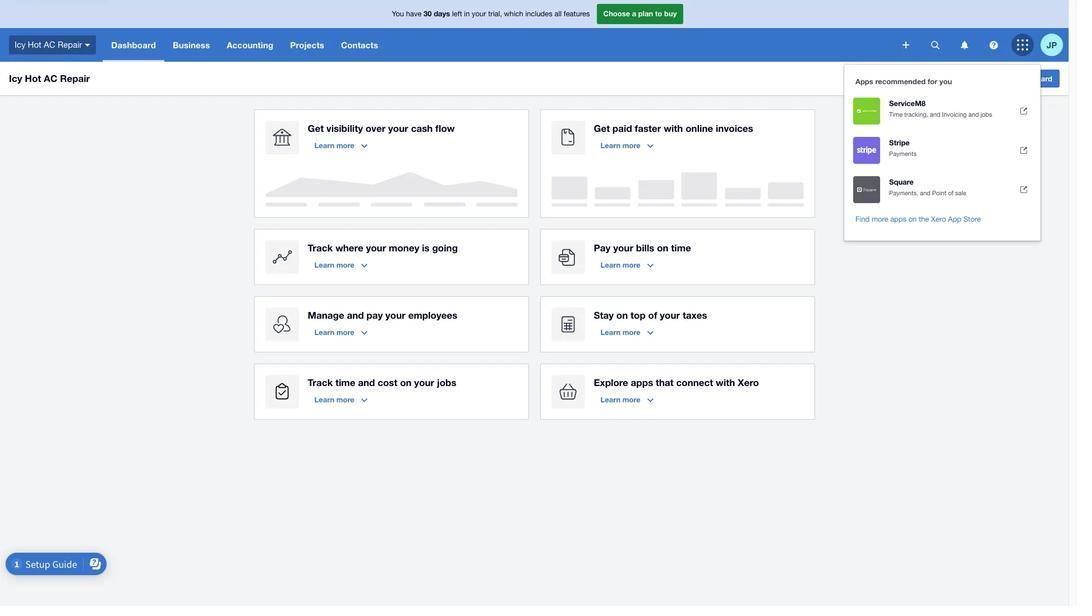 Task type: describe. For each thing, give the bounding box(es) containing it.
pay
[[367, 309, 383, 321]]

track for track time and cost on your jobs
[[308, 377, 333, 389]]

business button
[[164, 28, 219, 62]]

projects icon image
[[265, 375, 299, 409]]

learn more for your
[[601, 261, 641, 269]]

point
[[933, 190, 947, 197]]

payments
[[890, 150, 917, 157]]

learn more for apps
[[601, 395, 641, 404]]

business
[[173, 40, 210, 50]]

repair inside popup button
[[58, 40, 82, 49]]

learn for visibility
[[315, 141, 335, 150]]

1 horizontal spatial time
[[672, 242, 692, 254]]

left
[[452, 10, 462, 18]]

in
[[465, 10, 470, 18]]

manage
[[308, 309, 345, 321]]

svg image inside 'icy hot ac repair' popup button
[[85, 44, 91, 46]]

recommended
[[876, 77, 926, 86]]

you
[[392, 10, 404, 18]]

more for track where your money is going
[[337, 261, 355, 269]]

servicem8
[[890, 99, 926, 108]]

online
[[686, 122, 714, 134]]

edit
[[1000, 74, 1014, 83]]

learn for time
[[315, 395, 335, 404]]

banner containing jp
[[0, 0, 1070, 241]]

square payments, and point of sale
[[890, 177, 967, 197]]

which
[[505, 10, 524, 18]]

1 vertical spatial hot
[[25, 72, 41, 84]]

includes
[[526, 10, 553, 18]]

employees
[[409, 309, 458, 321]]

and left cost
[[358, 377, 375, 389]]

jobs for servicem8 time tracking, and invoicing and jobs
[[981, 111, 993, 118]]

jp button
[[1041, 28, 1070, 62]]

30
[[424, 9, 432, 18]]

you
[[940, 77, 953, 86]]

track for track where your money is going
[[308, 242, 333, 254]]

contacts
[[341, 40, 379, 50]]

learn more for and
[[315, 328, 355, 337]]

plan
[[639, 9, 654, 18]]

hot inside popup button
[[28, 40, 41, 49]]

trial,
[[489, 10, 502, 18]]

learn more for time
[[315, 395, 355, 404]]

learn for your
[[601, 261, 621, 269]]

1 vertical spatial repair
[[60, 72, 90, 84]]

on right cost
[[400, 377, 412, 389]]

explore apps that connect with xero
[[594, 377, 760, 389]]

learn for and
[[315, 328, 335, 337]]

learn more button for apps
[[594, 391, 661, 409]]

learn more for on
[[601, 328, 641, 337]]

stay
[[594, 309, 614, 321]]

money
[[389, 242, 420, 254]]

xero for the
[[932, 215, 947, 223]]

explore
[[594, 377, 629, 389]]

find more apps on the xero app store
[[856, 215, 982, 223]]

of inside square payments, and point of sale
[[949, 190, 954, 197]]

choose
[[604, 9, 631, 18]]

1 vertical spatial icy
[[9, 72, 22, 84]]

learn more button for where
[[308, 256, 374, 274]]

1 vertical spatial apps
[[631, 377, 654, 389]]

square
[[890, 177, 914, 186]]

invoices
[[716, 122, 754, 134]]

app
[[949, 215, 962, 223]]

banking preview line graph image
[[265, 172, 518, 207]]

have
[[406, 10, 422, 18]]

stripe
[[890, 138, 911, 147]]

faster
[[635, 122, 662, 134]]

track money icon image
[[265, 240, 299, 274]]

learn for where
[[315, 261, 335, 269]]

track time and cost on your jobs
[[308, 377, 457, 389]]

is
[[422, 242, 430, 254]]

more inside group
[[872, 215, 889, 223]]

get visibility over your cash flow
[[308, 122, 455, 134]]

your inside you have 30 days left in your trial, which includes all features
[[472, 10, 487, 18]]

apps recommended for you
[[856, 77, 953, 86]]

projects
[[290, 40, 325, 50]]

features
[[564, 10, 590, 18]]

payments,
[[890, 190, 919, 197]]

paid
[[613, 122, 633, 134]]

apps inside group
[[891, 215, 907, 223]]

flow
[[436, 122, 455, 134]]

learn more button for time
[[308, 391, 374, 409]]

bills
[[637, 242, 655, 254]]

and left pay
[[347, 309, 364, 321]]

banking icon image
[[265, 121, 299, 154]]

on right bills
[[658, 242, 669, 254]]

get paid faster with online invoices
[[594, 122, 754, 134]]

find more apps on the xero app store link
[[845, 209, 1041, 230]]

visibility
[[327, 122, 363, 134]]

more for pay your bills on time
[[623, 261, 641, 269]]

1 horizontal spatial svg image
[[1018, 39, 1029, 51]]

more for manage and pay your employees
[[337, 328, 355, 337]]

0 horizontal spatial time
[[336, 377, 356, 389]]

jp
[[1048, 40, 1058, 50]]

1 vertical spatial ac
[[44, 72, 57, 84]]

invoices preview bar graph image
[[552, 172, 804, 207]]

and right invoicing
[[969, 111, 980, 118]]

more for track time and cost on your jobs
[[337, 395, 355, 404]]

icy hot ac repair button
[[0, 28, 103, 62]]

0 horizontal spatial with
[[664, 122, 684, 134]]

dashboard link
[[103, 28, 164, 62]]



Task type: locate. For each thing, give the bounding box(es) containing it.
more down explore
[[623, 395, 641, 404]]

more for stay on top of your taxes
[[623, 328, 641, 337]]

learn down manage
[[315, 328, 335, 337]]

store
[[964, 215, 982, 223]]

apps
[[891, 215, 907, 223], [631, 377, 654, 389]]

more for get paid faster with online invoices
[[623, 141, 641, 150]]

learn more down manage
[[315, 328, 355, 337]]

dashboard
[[1016, 74, 1053, 83]]

choose a plan to buy
[[604, 9, 677, 18]]

0 horizontal spatial xero
[[738, 377, 760, 389]]

edit dashboard button
[[993, 70, 1061, 88]]

1 track from the top
[[308, 242, 333, 254]]

xero
[[932, 215, 947, 223], [738, 377, 760, 389]]

more for get visibility over your cash flow
[[337, 141, 355, 150]]

1 vertical spatial with
[[716, 377, 736, 389]]

on inside group
[[909, 215, 918, 223]]

0 horizontal spatial apps
[[631, 377, 654, 389]]

learn more button down where
[[308, 256, 374, 274]]

0 vertical spatial apps
[[891, 215, 907, 223]]

group containing apps recommended for you
[[845, 65, 1041, 241]]

learn down the 'paid'
[[601, 141, 621, 150]]

sale
[[956, 190, 967, 197]]

more down the 'paid'
[[623, 141, 641, 150]]

more down the track time and cost on your jobs
[[337, 395, 355, 404]]

apps left the
[[891, 215, 907, 223]]

taxes icon image
[[552, 308, 585, 341]]

learn more button down explore
[[594, 391, 661, 409]]

0 vertical spatial time
[[672, 242, 692, 254]]

0 vertical spatial xero
[[932, 215, 947, 223]]

and right tracking,
[[931, 111, 941, 118]]

1 horizontal spatial jobs
[[981, 111, 993, 118]]

to
[[656, 9, 663, 18]]

learn more down explore
[[601, 395, 641, 404]]

contacts button
[[333, 28, 387, 62]]

the
[[920, 215, 930, 223]]

more
[[337, 141, 355, 150], [623, 141, 641, 150], [872, 215, 889, 223], [337, 261, 355, 269], [623, 261, 641, 269], [337, 328, 355, 337], [623, 328, 641, 337], [337, 395, 355, 404], [623, 395, 641, 404]]

icy hot ac repair
[[15, 40, 82, 49], [9, 72, 90, 84]]

invoices icon image
[[552, 121, 585, 154]]

learn more down visibility
[[315, 141, 355, 150]]

learn for on
[[601, 328, 621, 337]]

2 track from the top
[[308, 377, 333, 389]]

more down visibility
[[337, 141, 355, 150]]

0 vertical spatial with
[[664, 122, 684, 134]]

going
[[433, 242, 458, 254]]

projects button
[[282, 28, 333, 62]]

banner
[[0, 0, 1070, 241]]

group
[[845, 65, 1041, 241]]

get for get visibility over your cash flow
[[308, 122, 324, 134]]

learn more
[[315, 141, 355, 150], [601, 141, 641, 150], [315, 261, 355, 269], [601, 261, 641, 269], [315, 328, 355, 337], [601, 328, 641, 337], [315, 395, 355, 404], [601, 395, 641, 404]]

all
[[555, 10, 562, 18]]

ac
[[44, 40, 55, 49], [44, 72, 57, 84]]

1 vertical spatial jobs
[[437, 377, 457, 389]]

learn more button down pay your bills on time
[[594, 256, 661, 274]]

learn more for visibility
[[315, 141, 355, 150]]

get left the 'paid'
[[594, 122, 610, 134]]

0 vertical spatial icy
[[15, 40, 26, 49]]

with right connect
[[716, 377, 736, 389]]

learn down explore
[[601, 395, 621, 404]]

1 get from the left
[[308, 122, 324, 134]]

and inside square payments, and point of sale
[[921, 190, 931, 197]]

more down where
[[337, 261, 355, 269]]

navigation
[[103, 28, 895, 62]]

pay
[[594, 242, 611, 254]]

0 vertical spatial of
[[949, 190, 954, 197]]

pay your bills on time
[[594, 242, 692, 254]]

manage and pay your employees
[[308, 309, 458, 321]]

learn for apps
[[601, 395, 621, 404]]

0 horizontal spatial get
[[308, 122, 324, 134]]

1 horizontal spatial xero
[[932, 215, 947, 223]]

learn right projects icon at the left of the page
[[315, 395, 335, 404]]

time
[[672, 242, 692, 254], [336, 377, 356, 389]]

1 horizontal spatial get
[[594, 122, 610, 134]]

svg image left jp
[[1018, 39, 1029, 51]]

0 horizontal spatial svg image
[[85, 44, 91, 46]]

jobs inside servicem8 time tracking, and invoicing and jobs
[[981, 111, 993, 118]]

0 vertical spatial repair
[[58, 40, 82, 49]]

0 vertical spatial track
[[308, 242, 333, 254]]

more down pay your bills on time
[[623, 261, 641, 269]]

time
[[890, 111, 903, 118]]

learn more button down visibility
[[308, 136, 374, 154]]

invoicing
[[943, 111, 968, 118]]

learn right the track money icon
[[315, 261, 335, 269]]

jobs
[[981, 111, 993, 118], [437, 377, 457, 389]]

learn more button down the 'paid'
[[594, 136, 661, 154]]

learn more button for on
[[594, 323, 661, 341]]

0 horizontal spatial jobs
[[437, 377, 457, 389]]

learn more button for your
[[594, 256, 661, 274]]

time right bills
[[672, 242, 692, 254]]

servicem8 time tracking, and invoicing and jobs
[[890, 99, 993, 118]]

xero inside banner
[[932, 215, 947, 223]]

icy
[[15, 40, 26, 49], [9, 72, 22, 84]]

learn more down the track time and cost on your jobs
[[315, 395, 355, 404]]

a
[[633, 9, 637, 18]]

you have 30 days left in your trial, which includes all features
[[392, 9, 590, 18]]

learn more button for paid
[[594, 136, 661, 154]]

track
[[308, 242, 333, 254], [308, 377, 333, 389]]

xero for with
[[738, 377, 760, 389]]

learn more button
[[308, 136, 374, 154], [594, 136, 661, 154], [308, 256, 374, 274], [594, 256, 661, 274], [308, 323, 374, 341], [594, 323, 661, 341], [308, 391, 374, 409], [594, 391, 661, 409]]

icy hot ac repair inside popup button
[[15, 40, 82, 49]]

learn more button down 'top'
[[594, 323, 661, 341]]

find
[[856, 215, 870, 223]]

0 vertical spatial hot
[[28, 40, 41, 49]]

0 vertical spatial jobs
[[981, 111, 993, 118]]

with
[[664, 122, 684, 134], [716, 377, 736, 389]]

where
[[336, 242, 364, 254]]

hot
[[28, 40, 41, 49], [25, 72, 41, 84]]

learn more down pay
[[601, 261, 641, 269]]

navigation containing dashboard
[[103, 28, 895, 62]]

get for get paid faster with online invoices
[[594, 122, 610, 134]]

get left visibility
[[308, 122, 324, 134]]

0 vertical spatial icy hot ac repair
[[15, 40, 82, 49]]

with right faster
[[664, 122, 684, 134]]

stripe payments
[[890, 138, 917, 157]]

1 vertical spatial track
[[308, 377, 333, 389]]

track right projects icon at the left of the page
[[308, 377, 333, 389]]

more right find
[[872, 215, 889, 223]]

add-ons icon image
[[552, 375, 585, 409]]

learn more button down the track time and cost on your jobs
[[308, 391, 374, 409]]

svg image
[[932, 41, 940, 49], [961, 41, 969, 49], [990, 41, 999, 49], [903, 42, 910, 48]]

on left the
[[909, 215, 918, 223]]

your
[[472, 10, 487, 18], [389, 122, 409, 134], [366, 242, 386, 254], [614, 242, 634, 254], [386, 309, 406, 321], [660, 309, 681, 321], [415, 377, 435, 389]]

accounting button
[[219, 28, 282, 62]]

taxes
[[683, 309, 708, 321]]

1 horizontal spatial with
[[716, 377, 736, 389]]

employees icon image
[[265, 308, 299, 341]]

icy inside popup button
[[15, 40, 26, 49]]

of
[[949, 190, 954, 197], [649, 309, 658, 321]]

xero right connect
[[738, 377, 760, 389]]

learn more down where
[[315, 261, 355, 269]]

bills icon image
[[552, 240, 585, 274]]

learn more button down manage
[[308, 323, 374, 341]]

1 vertical spatial xero
[[738, 377, 760, 389]]

on left 'top'
[[617, 309, 628, 321]]

and
[[931, 111, 941, 118], [969, 111, 980, 118], [921, 190, 931, 197], [347, 309, 364, 321], [358, 377, 375, 389]]

more for explore apps that connect with xero
[[623, 395, 641, 404]]

that
[[656, 377, 674, 389]]

for
[[928, 77, 938, 86]]

xero right the
[[932, 215, 947, 223]]

cost
[[378, 377, 398, 389]]

svg image left dashboard link
[[85, 44, 91, 46]]

learn more down stay
[[601, 328, 641, 337]]

and left "point" at the right top of page
[[921, 190, 931, 197]]

apps
[[856, 77, 874, 86]]

more down 'top'
[[623, 328, 641, 337]]

learn more for where
[[315, 261, 355, 269]]

learn
[[315, 141, 335, 150], [601, 141, 621, 150], [315, 261, 335, 269], [601, 261, 621, 269], [315, 328, 335, 337], [601, 328, 621, 337], [315, 395, 335, 404], [601, 395, 621, 404]]

learn more button for visibility
[[308, 136, 374, 154]]

svg image
[[1018, 39, 1029, 51], [85, 44, 91, 46]]

get
[[308, 122, 324, 134], [594, 122, 610, 134]]

over
[[366, 122, 386, 134]]

navigation inside banner
[[103, 28, 895, 62]]

1 horizontal spatial apps
[[891, 215, 907, 223]]

2 get from the left
[[594, 122, 610, 134]]

connect
[[677, 377, 714, 389]]

1 vertical spatial of
[[649, 309, 658, 321]]

dashboard
[[111, 40, 156, 50]]

group inside banner
[[845, 65, 1041, 241]]

more down manage
[[337, 328, 355, 337]]

learn more for paid
[[601, 141, 641, 150]]

time left cost
[[336, 377, 356, 389]]

0 vertical spatial ac
[[44, 40, 55, 49]]

1 vertical spatial icy hot ac repair
[[9, 72, 90, 84]]

stay on top of your taxes
[[594, 309, 708, 321]]

days
[[434, 9, 450, 18]]

learn down stay
[[601, 328, 621, 337]]

track where your money is going
[[308, 242, 458, 254]]

track left where
[[308, 242, 333, 254]]

top
[[631, 309, 646, 321]]

buy
[[665, 9, 677, 18]]

learn down visibility
[[315, 141, 335, 150]]

ac inside popup button
[[44, 40, 55, 49]]

1 horizontal spatial of
[[949, 190, 954, 197]]

of right 'top'
[[649, 309, 658, 321]]

jobs for track time and cost on your jobs
[[437, 377, 457, 389]]

apps left that
[[631, 377, 654, 389]]

of left sale
[[949, 190, 954, 197]]

learn for paid
[[601, 141, 621, 150]]

accounting
[[227, 40, 274, 50]]

learn more down the 'paid'
[[601, 141, 641, 150]]

1 vertical spatial time
[[336, 377, 356, 389]]

learn down pay
[[601, 261, 621, 269]]

edit dashboard
[[1000, 74, 1053, 83]]

app recommendations element
[[845, 92, 1041, 209]]

cash
[[411, 122, 433, 134]]

learn more button for and
[[308, 323, 374, 341]]

tracking,
[[905, 111, 929, 118]]

0 horizontal spatial of
[[649, 309, 658, 321]]



Task type: vqa. For each thing, say whether or not it's contained in the screenshot.
intro banner body element
no



